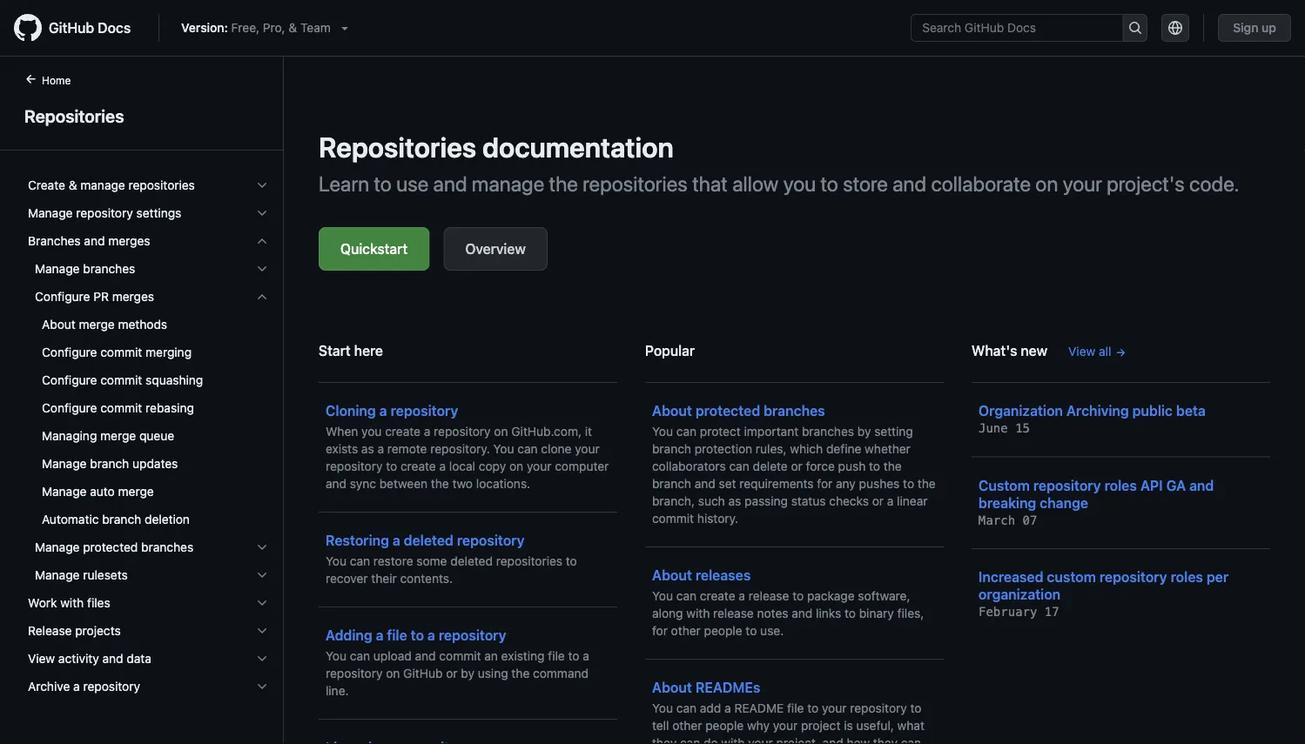 Task type: vqa. For each thing, say whether or not it's contained in the screenshot.


Task type: describe. For each thing, give the bounding box(es) containing it.
2 vertical spatial merge
[[118, 485, 154, 499]]

repository up the remote
[[391, 403, 458, 419]]

march
[[979, 513, 1015, 528]]

on up locations.
[[509, 459, 523, 474]]

links
[[816, 606, 841, 621]]

configure pr merges button
[[21, 283, 276, 311]]

you inside adding a file to a repository you can upload and commit an existing file to a repository on github or by using the command line.
[[326, 649, 347, 663]]

repositories link
[[21, 103, 262, 129]]

by inside about protected branches you can protect important branches by setting branch protection rules, which define whether collaborators can delete or force push to the branch and set requirements for any pushes to the branch, such as passing status checks or a linear commit history.
[[857, 424, 871, 439]]

custom
[[1047, 569, 1096, 586]]

is
[[844, 719, 853, 733]]

file inside about readmes you can add a readme file to your repository to tell other people why your project is useful, what they can do with your project, and how they c
[[787, 701, 804, 716]]

configure for configure commit rebasing
[[42, 401, 97, 415]]

the inside cloning a repository when you create a repository on github.com, it exists as a remote repository. you can clone your repository to create a local copy on your computer and sync between the two locations.
[[431, 477, 449, 491]]

a up the remote
[[424, 424, 430, 439]]

version:
[[181, 20, 228, 35]]

linear
[[897, 494, 928, 508]]

and inside dropdown button
[[84, 234, 105, 248]]

about for readmes
[[652, 680, 692, 696]]

you inside about readmes you can add a readme file to your repository to tell other people why your project is useful, what they can do with your project, and how they c
[[652, 701, 673, 716]]

0 vertical spatial deleted
[[404, 532, 454, 549]]

use.
[[760, 624, 784, 638]]

exists
[[326, 442, 358, 456]]

can inside restoring a deleted repository you can restore some deleted repositories to recover their contents.
[[350, 554, 370, 569]]

learn
[[319, 172, 369, 196]]

add
[[700, 701, 721, 716]]

archiving
[[1066, 403, 1129, 419]]

or for adding a file to a repository
[[446, 667, 458, 681]]

files,
[[897, 606, 924, 621]]

locations.
[[476, 477, 530, 491]]

0 vertical spatial &
[[289, 20, 297, 35]]

restoring a deleted repository you can restore some deleted repositories to recover their contents.
[[326, 532, 577, 586]]

manage for manage auto merge
[[42, 485, 87, 499]]

api
[[1140, 477, 1163, 494]]

start here
[[319, 343, 383, 359]]

free,
[[231, 20, 260, 35]]

a left local at the left of page
[[439, 459, 446, 474]]

what
[[897, 719, 925, 733]]

& inside create & manage repositories "dropdown button"
[[69, 178, 77, 192]]

and inside about releases you can create a release to package software, along with release notes and links to binary files, for other people to use.
[[792, 606, 813, 621]]

automatic branch deletion
[[42, 512, 190, 527]]

here
[[354, 343, 383, 359]]

useful,
[[856, 719, 894, 733]]

sign up
[[1233, 20, 1276, 35]]

manage repository settings button
[[21, 199, 276, 227]]

you inside cloning a repository when you create a repository on github.com, it exists as a remote repository. you can clone your repository to create a local copy on your computer and sync between the two locations.
[[493, 442, 514, 456]]

create & manage repositories button
[[21, 172, 276, 199]]

github inside adding a file to a repository you can upload and commit an existing file to a repository on github or by using the command line.
[[403, 667, 443, 681]]

your up 'project' at bottom right
[[822, 701, 847, 716]]

change
[[1040, 495, 1088, 511]]

repositories for repositories
[[24, 105, 124, 126]]

branches and merges element containing branches and merges
[[14, 227, 283, 589]]

code.
[[1189, 172, 1239, 196]]

on up copy
[[494, 424, 508, 439]]

beta
[[1176, 403, 1206, 419]]

configure commit rebasing link
[[21, 394, 276, 422]]

work with files
[[28, 596, 110, 610]]

can inside about releases you can create a release to package software, along with release notes and links to binary files, for other people to use.
[[676, 589, 697, 603]]

view all
[[1068, 344, 1111, 359]]

what's
[[972, 343, 1017, 359]]

a right cloning
[[379, 403, 387, 419]]

view activity and data button
[[21, 645, 276, 673]]

people inside about releases you can create a release to package software, along with release notes and links to binary files, for other people to use.
[[704, 624, 742, 638]]

sign
[[1233, 20, 1259, 35]]

adding
[[326, 627, 372, 644]]

the inside adding a file to a repository you can upload and commit an existing file to a repository on github or by using the command line.
[[511, 667, 530, 681]]

sc 9kayk9 0 image for manage branches
[[255, 262, 269, 276]]

restore
[[373, 554, 413, 569]]

and inside adding a file to a repository you can upload and commit an existing file to a repository on github or by using the command line.
[[415, 649, 436, 663]]

repository inside the custom repository roles api ga and breaking change march 07
[[1033, 477, 1101, 494]]

which
[[790, 442, 823, 456]]

manage rulesets
[[35, 568, 128, 582]]

increased custom repository roles per organization february 17
[[979, 569, 1229, 619]]

0 vertical spatial create
[[385, 424, 421, 439]]

merges for configure pr merges
[[112, 290, 154, 304]]

branches inside manage protected branches dropdown button
[[141, 540, 193, 555]]

copy
[[479, 459, 506, 474]]

branches and merges element containing manage branches
[[14, 255, 283, 589]]

merge for managing
[[100, 429, 136, 443]]

on inside repositories documentation learn to use and manage the repositories that allow you to store and collaborate on your project's code.
[[1036, 172, 1058, 196]]

contents.
[[400, 572, 453, 586]]

binary
[[859, 606, 894, 621]]

view for view all
[[1068, 344, 1096, 359]]

how
[[847, 736, 870, 744]]

it
[[585, 424, 592, 439]]

commit for rebasing
[[100, 401, 142, 415]]

can left protect
[[676, 424, 697, 439]]

repository down create & manage repositories
[[76, 206, 133, 220]]

activity
[[58, 652, 99, 666]]

branches up important
[[764, 403, 825, 419]]

2 they from the left
[[873, 736, 898, 744]]

repository inside increased custom repository roles per organization february 17
[[1100, 569, 1167, 586]]

0 vertical spatial release
[[749, 589, 789, 603]]

configure for configure pr merges
[[35, 290, 90, 304]]

manage for manage protected branches
[[35, 540, 80, 555]]

branch up branch,
[[652, 477, 691, 491]]

select language: current language is english image
[[1169, 21, 1183, 35]]

the inside repositories documentation learn to use and manage the repositories that allow you to store and collaborate on your project's code.
[[549, 172, 578, 196]]

all
[[1099, 344, 1111, 359]]

commit inside about protected branches you can protect important branches by setting branch protection rules, which define whether collaborators can delete or force push to the branch and set requirements for any pushes to the branch, such as passing status checks or a linear commit history.
[[652, 512, 694, 526]]

computer
[[555, 459, 609, 474]]

sc 9kayk9 0 image for configure pr merges
[[255, 290, 269, 304]]

queue
[[139, 429, 174, 443]]

with inside about releases you can create a release to package software, along with release notes and links to binary files, for other people to use.
[[686, 606, 710, 621]]

sc 9kayk9 0 image for create & manage repositories
[[255, 178, 269, 192]]

07
[[1023, 513, 1037, 528]]

github docs link
[[14, 14, 145, 42]]

software,
[[858, 589, 910, 603]]

cloning
[[326, 403, 376, 419]]

on inside adding a file to a repository you can upload and commit an existing file to a repository on github or by using the command line.
[[386, 667, 400, 681]]

a up upload
[[376, 627, 384, 644]]

ga
[[1166, 477, 1186, 494]]

repository inside about readmes you can add a readme file to your repository to tell other people why your project is useful, what they can do with your project, and how they c
[[850, 701, 907, 716]]

about merge methods link
[[21, 311, 276, 339]]

sc 9kayk9 0 image for manage rulesets
[[255, 569, 269, 582]]

merges for branches and merges
[[108, 234, 150, 248]]

repositories inside "dropdown button"
[[128, 178, 195, 192]]

march 07 element
[[979, 513, 1037, 528]]

and right use
[[433, 172, 467, 196]]

a inside restoring a deleted repository you can restore some deleted repositories to recover their contents.
[[393, 532, 400, 549]]

package
[[807, 589, 855, 603]]

release projects button
[[21, 617, 276, 645]]

popular
[[645, 343, 695, 359]]

force
[[806, 459, 835, 474]]

repository inside restoring a deleted repository you can restore some deleted repositories to recover their contents.
[[457, 532, 525, 549]]

1 they from the left
[[652, 736, 677, 744]]

pr
[[93, 290, 109, 304]]

repository up line.
[[326, 667, 383, 681]]

create inside about releases you can create a release to package software, along with release notes and links to binary files, for other people to use.
[[700, 589, 735, 603]]

view activity and data
[[28, 652, 151, 666]]

you inside cloning a repository when you create a repository on github.com, it exists as a remote repository. you can clone your repository to create a local copy on your computer and sync between the two locations.
[[361, 424, 382, 439]]

notes
[[757, 606, 788, 621]]

1 vertical spatial release
[[713, 606, 754, 621]]

manage protected branches button
[[21, 534, 276, 562]]

manage repository settings
[[28, 206, 181, 220]]

overview link
[[443, 227, 548, 271]]

new
[[1021, 343, 1048, 359]]

a inside about protected branches you can protect important branches by setting branch protection rules, which define whether collaborators can delete or force push to the branch and set requirements for any pushes to the branch, such as passing status checks or a linear commit history.
[[887, 494, 894, 508]]

using
[[478, 667, 508, 681]]

breaking
[[979, 495, 1036, 511]]

quickstart link
[[319, 227, 430, 271]]

upload
[[373, 649, 412, 663]]

1 horizontal spatial file
[[548, 649, 565, 663]]

pro,
[[263, 20, 285, 35]]

june 15 element
[[979, 421, 1030, 436]]

and inside about protected branches you can protect important branches by setting branch protection rules, which define whether collaborators can delete or force push to the branch and set requirements for any pushes to the branch, such as passing status checks or a linear commit history.
[[695, 477, 716, 491]]

local
[[449, 459, 475, 474]]

protected for about
[[696, 403, 760, 419]]

automatic
[[42, 512, 99, 527]]

protection
[[695, 442, 752, 456]]

repositories element
[[0, 71, 284, 743]]

repository up repository.
[[434, 424, 491, 439]]

the down whether
[[884, 459, 902, 474]]

work
[[28, 596, 57, 610]]

your down why
[[748, 736, 773, 744]]

quickstart
[[340, 241, 408, 257]]

can inside cloning a repository when you create a repository on github.com, it exists as a remote repository. you can clone your repository to create a local copy on your computer and sync between the two locations.
[[517, 442, 538, 456]]

create
[[28, 178, 65, 192]]

about for merge
[[42, 317, 76, 332]]

sc 9kayk9 0 image for archive a repository
[[255, 680, 269, 694]]

for inside about releases you can create a release to package software, along with release notes and links to binary files, for other people to use.
[[652, 624, 668, 638]]

repository down view activity and data
[[83, 680, 140, 694]]

commit inside adding a file to a repository you can upload and commit an existing file to a repository on github or by using the command line.
[[439, 649, 481, 663]]

repository up sync
[[326, 459, 383, 474]]

configure commit squashing
[[42, 373, 203, 387]]

project's
[[1107, 172, 1185, 196]]

and right store
[[893, 172, 926, 196]]

0 vertical spatial file
[[387, 627, 407, 644]]

sc 9kayk9 0 image for branches and merges
[[255, 234, 269, 248]]

manage inside create & manage repositories "dropdown button"
[[80, 178, 125, 192]]

home link
[[17, 72, 99, 90]]

a up command
[[583, 649, 589, 663]]

repositories inside repositories documentation learn to use and manage the repositories that allow you to store and collaborate on your project's code.
[[583, 172, 688, 196]]



Task type: locate. For each thing, give the bounding box(es) containing it.
0 vertical spatial for
[[817, 477, 833, 491]]

manage inside repositories documentation learn to use and manage the repositories that allow you to store and collaborate on your project's code.
[[472, 172, 544, 196]]

view inside dropdown button
[[28, 652, 55, 666]]

0 horizontal spatial for
[[652, 624, 668, 638]]

and inside the custom repository roles api ga and breaking change march 07
[[1189, 477, 1214, 494]]

1 vertical spatial deleted
[[450, 554, 493, 569]]

or
[[791, 459, 803, 474], [872, 494, 884, 508], [446, 667, 458, 681]]

on right 'collaborate'
[[1036, 172, 1058, 196]]

and down 'project' at bottom right
[[823, 736, 843, 744]]

june
[[979, 421, 1008, 436]]

1 horizontal spatial or
[[791, 459, 803, 474]]

file
[[387, 627, 407, 644], [548, 649, 565, 663], [787, 701, 804, 716]]

you right allow
[[783, 172, 816, 196]]

configure pr merges element for configure pr merges
[[14, 311, 283, 534]]

to inside restoring a deleted repository you can restore some deleted repositories to recover their contents.
[[566, 554, 577, 569]]

0 vertical spatial other
[[671, 624, 701, 638]]

deleted right some
[[450, 554, 493, 569]]

3 sc 9kayk9 0 image from the top
[[255, 262, 269, 276]]

by up define
[[857, 424, 871, 439]]

between
[[379, 477, 428, 491]]

branch down managing merge queue
[[90, 457, 129, 471]]

0 vertical spatial roles
[[1105, 477, 1137, 494]]

view up archive
[[28, 652, 55, 666]]

1 sc 9kayk9 0 image from the top
[[255, 234, 269, 248]]

you up tell
[[652, 701, 673, 716]]

0 vertical spatial people
[[704, 624, 742, 638]]

repositories down locations.
[[496, 554, 563, 569]]

managing merge queue link
[[21, 422, 276, 450]]

repository up "useful,"
[[850, 701, 907, 716]]

triangle down image
[[338, 21, 352, 35]]

the up linear in the right bottom of the page
[[918, 477, 936, 491]]

documentation
[[482, 131, 674, 164]]

and inside dropdown button
[[102, 652, 123, 666]]

commit for squashing
[[100, 373, 142, 387]]

your down it
[[575, 442, 600, 456]]

important
[[744, 424, 799, 439]]

manage up the automatic
[[42, 485, 87, 499]]

what's new
[[972, 343, 1048, 359]]

can up set
[[729, 459, 749, 474]]

1 vertical spatial people
[[705, 719, 744, 733]]

requirements
[[740, 477, 814, 491]]

None search field
[[911, 14, 1148, 42]]

and up manage branches
[[84, 234, 105, 248]]

checks
[[829, 494, 869, 508]]

manage down the automatic
[[35, 540, 80, 555]]

the left two
[[431, 477, 449, 491]]

repositories inside repositories documentation learn to use and manage the repositories that allow you to store and collaborate on your project's code.
[[319, 131, 476, 164]]

release
[[749, 589, 789, 603], [713, 606, 754, 621]]

manage up work with files
[[35, 568, 80, 582]]

protected
[[696, 403, 760, 419], [83, 540, 138, 555]]

projects
[[75, 624, 121, 638]]

some
[[416, 554, 447, 569]]

repository up an
[[439, 627, 506, 644]]

repositories up settings
[[128, 178, 195, 192]]

a inside dropdown button
[[73, 680, 80, 694]]

that
[[692, 172, 728, 196]]

up
[[1262, 20, 1276, 35]]

roles inside the custom repository roles api ga and breaking change march 07
[[1105, 477, 1137, 494]]

repository right custom
[[1100, 569, 1167, 586]]

about inside repositories element
[[42, 317, 76, 332]]

your inside repositories documentation learn to use and manage the repositories that allow you to store and collaborate on your project's code.
[[1063, 172, 1102, 196]]

protected inside dropdown button
[[83, 540, 138, 555]]

you up copy
[[493, 442, 514, 456]]

2 vertical spatial create
[[700, 589, 735, 603]]

2 sc 9kayk9 0 image from the top
[[255, 290, 269, 304]]

& right pro,
[[289, 20, 297, 35]]

1 vertical spatial as
[[728, 494, 741, 508]]

a right archive
[[73, 680, 80, 694]]

other inside about readmes you can add a readme file to your repository to tell other people why your project is useful, what they can do with your project, and how they c
[[672, 719, 702, 733]]

a inside about readmes you can add a readme file to your repository to tell other people why your project is useful, what they can do with your project, and how they c
[[725, 701, 731, 716]]

you inside repositories documentation learn to use and manage the repositories that allow you to store and collaborate on your project's code.
[[783, 172, 816, 196]]

as right exists
[[361, 442, 374, 456]]

configure for configure commit merging
[[42, 345, 97, 360]]

sc 9kayk9 0 image inside manage repository settings dropdown button
[[255, 206, 269, 220]]

configure pr merges element containing configure pr merges
[[14, 283, 283, 534]]

1 horizontal spatial repositories
[[319, 131, 476, 164]]

about for releases
[[652, 567, 692, 584]]

1 vertical spatial or
[[872, 494, 884, 508]]

commit for merging
[[100, 345, 142, 360]]

about inside about protected branches you can protect important branches by setting branch protection rules, which define whether collaborators can delete or force push to the branch and set requirements for any pushes to the branch, such as passing status checks or a linear commit history.
[[652, 403, 692, 419]]

branches and merges
[[28, 234, 150, 248]]

0 horizontal spatial roles
[[1105, 477, 1137, 494]]

configure pr merges element
[[14, 283, 283, 534], [14, 311, 283, 534]]

0 vertical spatial as
[[361, 442, 374, 456]]

configure
[[35, 290, 90, 304], [42, 345, 97, 360], [42, 373, 97, 387], [42, 401, 97, 415]]

the down "documentation" on the top
[[549, 172, 578, 196]]

2 horizontal spatial repositories
[[583, 172, 688, 196]]

configure down configure commit merging
[[42, 373, 97, 387]]

you inside about protected branches you can protect important branches by setting branch protection rules, which define whether collaborators can delete or force push to the branch and set requirements for any pushes to the branch, such as passing status checks or a linear commit history.
[[652, 424, 673, 439]]

about merge methods
[[42, 317, 167, 332]]

1 horizontal spatial you
[[783, 172, 816, 196]]

5 sc 9kayk9 0 image from the top
[[255, 652, 269, 666]]

collaborators
[[652, 459, 726, 474]]

github
[[49, 20, 94, 36], [403, 667, 443, 681]]

sc 9kayk9 0 image inside manage protected branches dropdown button
[[255, 541, 269, 555]]

do
[[704, 736, 718, 744]]

can up along
[[676, 589, 697, 603]]

by left using
[[461, 667, 474, 681]]

branches up pr
[[83, 262, 135, 276]]

Search GitHub Docs search field
[[912, 15, 1123, 41]]

0 horizontal spatial with
[[60, 596, 84, 610]]

0 vertical spatial repositories
[[24, 105, 124, 126]]

configure commit merging link
[[21, 339, 276, 367]]

a inside about releases you can create a release to package software, along with release notes and links to binary files, for other people to use.
[[739, 589, 745, 603]]

protect
[[700, 424, 741, 439]]

with right along
[[686, 606, 710, 621]]

about up tell
[[652, 680, 692, 696]]

sc 9kayk9 0 image for manage repository settings
[[255, 206, 269, 220]]

you inside about releases you can create a release to package software, along with release notes and links to binary files, for other people to use.
[[652, 589, 673, 603]]

sc 9kayk9 0 image
[[255, 234, 269, 248], [255, 290, 269, 304], [255, 569, 269, 582], [255, 624, 269, 638], [255, 652, 269, 666], [255, 680, 269, 694]]

and up such
[[695, 477, 716, 491]]

1 horizontal spatial repositories
[[496, 554, 563, 569]]

1 vertical spatial for
[[652, 624, 668, 638]]

1 horizontal spatial roles
[[1171, 569, 1203, 586]]

manage protected branches
[[35, 540, 193, 555]]

2 branches and merges element from the top
[[14, 255, 283, 589]]

github left docs
[[49, 20, 94, 36]]

adding a file to a repository you can upload and commit an existing file to a repository on github or by using the command line.
[[326, 627, 589, 698]]

1 vertical spatial merges
[[112, 290, 154, 304]]

about inside about readmes you can add a readme file to your repository to tell other people why your project is useful, what they can do with your project, and how they c
[[652, 680, 692, 696]]

files
[[87, 596, 110, 610]]

managing
[[42, 429, 97, 443]]

1 horizontal spatial github
[[403, 667, 443, 681]]

merging
[[146, 345, 192, 360]]

repository up change
[[1033, 477, 1101, 494]]

0 vertical spatial merge
[[79, 317, 115, 332]]

1 sc 9kayk9 0 image from the top
[[255, 178, 269, 192]]

0 horizontal spatial protected
[[83, 540, 138, 555]]

1 vertical spatial protected
[[83, 540, 138, 555]]

for
[[817, 477, 833, 491], [652, 624, 668, 638]]

your
[[1063, 172, 1102, 196], [575, 442, 600, 456], [527, 459, 552, 474], [822, 701, 847, 716], [773, 719, 798, 733], [748, 736, 773, 744]]

1 horizontal spatial manage
[[472, 172, 544, 196]]

0 vertical spatial protected
[[696, 403, 760, 419]]

manage up manage repository settings
[[80, 178, 125, 192]]

as inside cloning a repository when you create a repository on github.com, it exists as a remote repository. you can clone your repository to create a local copy on your computer and sync between the two locations.
[[361, 442, 374, 456]]

home
[[42, 74, 71, 86]]

github down upload
[[403, 667, 443, 681]]

& right the create
[[69, 178, 77, 192]]

repositories inside restoring a deleted repository you can restore some deleted repositories to recover their contents.
[[496, 554, 563, 569]]

sc 9kayk9 0 image inside release projects "dropdown button"
[[255, 624, 269, 638]]

1 vertical spatial file
[[548, 649, 565, 663]]

merge down configure commit rebasing
[[100, 429, 136, 443]]

1 vertical spatial view
[[28, 652, 55, 666]]

and inside about readmes you can add a readme file to your repository to tell other people why your project is useful, what they can do with your project, and how they c
[[823, 736, 843, 744]]

sc 9kayk9 0 image for manage protected branches
[[255, 541, 269, 555]]

3 sc 9kayk9 0 image from the top
[[255, 569, 269, 582]]

manage auto merge
[[42, 485, 154, 499]]

repository down locations.
[[457, 532, 525, 549]]

configure for configure commit squashing
[[42, 373, 97, 387]]

roles inside increased custom repository roles per organization february 17
[[1171, 569, 1203, 586]]

1 vertical spatial other
[[672, 719, 702, 733]]

1 vertical spatial &
[[69, 178, 77, 192]]

0 horizontal spatial file
[[387, 627, 407, 644]]

commit down configure commit squashing
[[100, 401, 142, 415]]

an
[[484, 649, 498, 663]]

create up the remote
[[385, 424, 421, 439]]

automatic branch deletion link
[[21, 506, 276, 534]]

0 horizontal spatial view
[[28, 652, 55, 666]]

can down restoring
[[350, 554, 370, 569]]

1 horizontal spatial by
[[857, 424, 871, 439]]

your down clone
[[527, 459, 552, 474]]

two
[[452, 477, 473, 491]]

existing
[[501, 649, 545, 663]]

commit up configure commit rebasing
[[100, 373, 142, 387]]

branches up define
[[802, 424, 854, 439]]

a down contents.
[[428, 627, 435, 644]]

4 sc 9kayk9 0 image from the top
[[255, 541, 269, 555]]

15
[[1015, 421, 1030, 436]]

2 vertical spatial or
[[446, 667, 458, 681]]

6 sc 9kayk9 0 image from the top
[[255, 680, 269, 694]]

overview
[[465, 241, 526, 257]]

you up along
[[652, 589, 673, 603]]

sc 9kayk9 0 image inside archive a repository dropdown button
[[255, 680, 269, 694]]

4 sc 9kayk9 0 image from the top
[[255, 624, 269, 638]]

manage for manage rulesets
[[35, 568, 80, 582]]

other down along
[[671, 624, 701, 638]]

release up notes
[[749, 589, 789, 603]]

1 horizontal spatial for
[[817, 477, 833, 491]]

0 horizontal spatial &
[[69, 178, 77, 192]]

1 vertical spatial you
[[361, 424, 382, 439]]

sc 9kayk9 0 image inside branches and merges dropdown button
[[255, 234, 269, 248]]

0 vertical spatial you
[[783, 172, 816, 196]]

1 vertical spatial github
[[403, 667, 443, 681]]

about
[[42, 317, 76, 332], [652, 403, 692, 419], [652, 567, 692, 584], [652, 680, 692, 696]]

0 vertical spatial or
[[791, 459, 803, 474]]

sync
[[350, 477, 376, 491]]

2 horizontal spatial with
[[721, 736, 745, 744]]

a down releases
[[739, 589, 745, 603]]

can left the do
[[680, 736, 700, 744]]

as down set
[[728, 494, 741, 508]]

branch up manage protected branches
[[102, 512, 141, 527]]

collaborate
[[931, 172, 1031, 196]]

with right the do
[[721, 736, 745, 744]]

clone
[[541, 442, 572, 456]]

as inside about protected branches you can protect important branches by setting branch protection rules, which define whether collaborators can delete or force push to the branch and set requirements for any pushes to the branch, such as passing status checks or a linear commit history.
[[728, 494, 741, 508]]

and left links at the right of page
[[792, 606, 813, 621]]

can
[[676, 424, 697, 439], [517, 442, 538, 456], [729, 459, 749, 474], [350, 554, 370, 569], [676, 589, 697, 603], [350, 649, 370, 663], [676, 701, 697, 716], [680, 736, 700, 744]]

manage for manage branches
[[35, 262, 80, 276]]

archive
[[28, 680, 70, 694]]

about up collaborators
[[652, 403, 692, 419]]

sc 9kayk9 0 image inside manage rulesets dropdown button
[[255, 569, 269, 582]]

create & manage repositories
[[28, 178, 195, 192]]

2 sc 9kayk9 0 image from the top
[[255, 206, 269, 220]]

manage branches button
[[21, 255, 276, 283]]

protected for manage
[[83, 540, 138, 555]]

they down tell
[[652, 736, 677, 744]]

docs
[[98, 20, 131, 36]]

2 horizontal spatial file
[[787, 701, 804, 716]]

they
[[652, 736, 677, 744], [873, 736, 898, 744]]

sc 9kayk9 0 image for work with files
[[255, 596, 269, 610]]

sc 9kayk9 0 image
[[255, 178, 269, 192], [255, 206, 269, 220], [255, 262, 269, 276], [255, 541, 269, 555], [255, 596, 269, 610]]

store
[[843, 172, 888, 196]]

0 horizontal spatial manage
[[80, 178, 125, 192]]

branch
[[652, 442, 691, 456], [90, 457, 129, 471], [652, 477, 691, 491], [102, 512, 141, 527]]

configure pr merges element containing about merge methods
[[14, 311, 283, 534]]

merge down configure pr merges
[[79, 317, 115, 332]]

deleted
[[404, 532, 454, 549], [450, 554, 493, 569]]

and left sync
[[326, 477, 347, 491]]

branches inside manage branches dropdown button
[[83, 262, 135, 276]]

0 horizontal spatial repositories
[[24, 105, 124, 126]]

manage for manage repository settings
[[28, 206, 73, 220]]

readmes
[[696, 680, 760, 696]]

configure commit squashing link
[[21, 367, 276, 394]]

such
[[698, 494, 725, 508]]

manage down the create
[[28, 206, 73, 220]]

readme
[[734, 701, 784, 716]]

0 horizontal spatial or
[[446, 667, 458, 681]]

0 horizontal spatial by
[[461, 667, 474, 681]]

recover
[[326, 572, 368, 586]]

file up command
[[548, 649, 565, 663]]

1 horizontal spatial view
[[1068, 344, 1096, 359]]

2 configure pr merges element from the top
[[14, 311, 283, 534]]

search image
[[1128, 21, 1142, 35]]

merges
[[108, 234, 150, 248], [112, 290, 154, 304]]

or for about protected branches
[[791, 459, 803, 474]]

0 horizontal spatial repositories
[[128, 178, 195, 192]]

use
[[396, 172, 429, 196]]

push
[[838, 459, 866, 474]]

by inside adding a file to a repository you can upload and commit an existing file to a repository on github or by using the command line.
[[461, 667, 474, 681]]

allow
[[732, 172, 779, 196]]

branches
[[83, 262, 135, 276], [764, 403, 825, 419], [802, 424, 854, 439], [141, 540, 193, 555]]

0 vertical spatial github
[[49, 20, 94, 36]]

branches and merges element
[[14, 227, 283, 589], [14, 255, 283, 589]]

updates
[[132, 457, 178, 471]]

managing merge queue
[[42, 429, 174, 443]]

people inside about readmes you can add a readme file to your repository to tell other people why your project is useful, what they can do with your project, and how they c
[[705, 719, 744, 733]]

0 vertical spatial merges
[[108, 234, 150, 248]]

tell
[[652, 719, 669, 733]]

configure pr merges element for manage branches
[[14, 283, 283, 534]]

and inside cloning a repository when you create a repository on github.com, it exists as a remote repository. you can clone your repository to create a local copy on your computer and sync between the two locations.
[[326, 477, 347, 491]]

2 horizontal spatial or
[[872, 494, 884, 508]]

create down the remote
[[401, 459, 436, 474]]

a left the remote
[[377, 442, 384, 456]]

1 vertical spatial by
[[461, 667, 474, 681]]

0 horizontal spatial you
[[361, 424, 382, 439]]

people up the do
[[705, 719, 744, 733]]

deleted up some
[[404, 532, 454, 549]]

0 horizontal spatial github
[[49, 20, 94, 36]]

sc 9kayk9 0 image inside create & manage repositories "dropdown button"
[[255, 178, 269, 192]]

sign up link
[[1218, 14, 1291, 42]]

0 vertical spatial by
[[857, 424, 871, 439]]

configure up managing
[[42, 401, 97, 415]]

commit inside "link"
[[100, 401, 142, 415]]

with inside dropdown button
[[60, 596, 84, 610]]

set
[[719, 477, 736, 491]]

1 horizontal spatial with
[[686, 606, 710, 621]]

to inside cloning a repository when you create a repository on github.com, it exists as a remote repository. you can clone your repository to create a local copy on your computer and sync between the two locations.
[[386, 459, 397, 474]]

with
[[60, 596, 84, 610], [686, 606, 710, 621], [721, 736, 745, 744]]

1 horizontal spatial they
[[873, 736, 898, 744]]

for inside about protected branches you can protect important branches by setting branch protection rules, which define whether collaborators can delete or force push to the branch and set requirements for any pushes to the branch, such as passing status checks or a linear commit history.
[[817, 477, 833, 491]]

for down along
[[652, 624, 668, 638]]

branch up collaborators
[[652, 442, 691, 456]]

and
[[433, 172, 467, 196], [893, 172, 926, 196], [84, 234, 105, 248], [326, 477, 347, 491], [695, 477, 716, 491], [1189, 477, 1214, 494], [792, 606, 813, 621], [415, 649, 436, 663], [102, 652, 123, 666], [823, 736, 843, 744]]

repositories for repositories documentation learn to use and manage the repositories that allow you to store and collaborate on your project's code.
[[319, 131, 476, 164]]

0 horizontal spatial as
[[361, 442, 374, 456]]

branches and merges button
[[21, 227, 276, 255]]

merge for about
[[79, 317, 115, 332]]

branches down deletion
[[141, 540, 193, 555]]

manage down branches
[[35, 262, 80, 276]]

&
[[289, 20, 297, 35], [69, 178, 77, 192]]

commit up configure commit squashing
[[100, 345, 142, 360]]

sc 9kayk9 0 image for view activity and data
[[255, 652, 269, 666]]

configure commit merging
[[42, 345, 192, 360]]

2 vertical spatial file
[[787, 701, 804, 716]]

sc 9kayk9 0 image inside configure pr merges dropdown button
[[255, 290, 269, 304]]

about inside about releases you can create a release to package software, along with release notes and links to binary files, for other people to use.
[[652, 567, 692, 584]]

your up project,
[[773, 719, 798, 733]]

their
[[371, 572, 397, 586]]

1 vertical spatial merge
[[100, 429, 136, 443]]

configure commit rebasing
[[42, 401, 194, 415]]

configure inside "link"
[[42, 401, 97, 415]]

manage for manage branch updates
[[42, 457, 87, 471]]

start
[[319, 343, 351, 359]]

1 vertical spatial repositories
[[319, 131, 476, 164]]

1 horizontal spatial as
[[728, 494, 741, 508]]

other
[[671, 624, 701, 638], [672, 719, 702, 733]]

roles left api
[[1105, 477, 1137, 494]]

roles left per
[[1171, 569, 1203, 586]]

protected up protect
[[696, 403, 760, 419]]

archive a repository
[[28, 680, 140, 694]]

configure inside dropdown button
[[35, 290, 90, 304]]

0 horizontal spatial they
[[652, 736, 677, 744]]

merges up methods
[[112, 290, 154, 304]]

file up 'project' at bottom right
[[787, 701, 804, 716]]

or inside adding a file to a repository you can upload and commit an existing file to a repository on github or by using the command line.
[[446, 667, 458, 681]]

1 horizontal spatial &
[[289, 20, 297, 35]]

can inside adding a file to a repository you can upload and commit an existing file to a repository on github or by using the command line.
[[350, 649, 370, 663]]

merge down manage branch updates link
[[118, 485, 154, 499]]

on down upload
[[386, 667, 400, 681]]

create down releases
[[700, 589, 735, 603]]

february 17 element
[[979, 605, 1059, 619]]

1 horizontal spatial protected
[[696, 403, 760, 419]]

repository
[[76, 206, 133, 220], [391, 403, 458, 419], [434, 424, 491, 439], [326, 459, 383, 474], [1033, 477, 1101, 494], [457, 532, 525, 549], [1100, 569, 1167, 586], [439, 627, 506, 644], [326, 667, 383, 681], [83, 680, 140, 694], [850, 701, 907, 716]]

can down adding
[[350, 649, 370, 663]]

they down "useful,"
[[873, 736, 898, 744]]

1 configure pr merges element from the top
[[14, 283, 283, 534]]

protected inside about protected branches you can protect important branches by setting branch protection rules, which define whether collaborators can delete or force push to the branch and set requirements for any pushes to the branch, such as passing status checks or a linear commit history.
[[696, 403, 760, 419]]

5 sc 9kayk9 0 image from the top
[[255, 596, 269, 610]]

1 vertical spatial roles
[[1171, 569, 1203, 586]]

sc 9kayk9 0 image inside manage branches dropdown button
[[255, 262, 269, 276]]

view for view activity and data
[[28, 652, 55, 666]]

and right ga
[[1189, 477, 1214, 494]]

rulesets
[[83, 568, 128, 582]]

0 vertical spatial view
[[1068, 344, 1096, 359]]

about releases you can create a release to package software, along with release notes and links to binary files, for other people to use.
[[652, 567, 924, 638]]

sc 9kayk9 0 image for release projects
[[255, 624, 269, 638]]

other inside about releases you can create a release to package software, along with release notes and links to binary files, for other people to use.
[[671, 624, 701, 638]]

with inside about readmes you can add a readme file to your repository to tell other people why your project is useful, what they can do with your project, and how they c
[[721, 736, 745, 744]]

you up collaborators
[[652, 424, 673, 439]]

you inside restoring a deleted repository you can restore some deleted repositories to recover their contents.
[[326, 554, 347, 569]]

about down configure pr merges
[[42, 317, 76, 332]]

1 branches and merges element from the top
[[14, 227, 283, 589]]

sc 9kayk9 0 image inside view activity and data dropdown button
[[255, 652, 269, 666]]

delete
[[753, 459, 788, 474]]

sc 9kayk9 0 image inside work with files dropdown button
[[255, 596, 269, 610]]

repositories down "documentation" on the top
[[583, 172, 688, 196]]

can left add
[[676, 701, 697, 716]]

you down cloning
[[361, 424, 382, 439]]

about for protected
[[652, 403, 692, 419]]

people left 'use.' at the right
[[704, 624, 742, 638]]

1 vertical spatial create
[[401, 459, 436, 474]]



